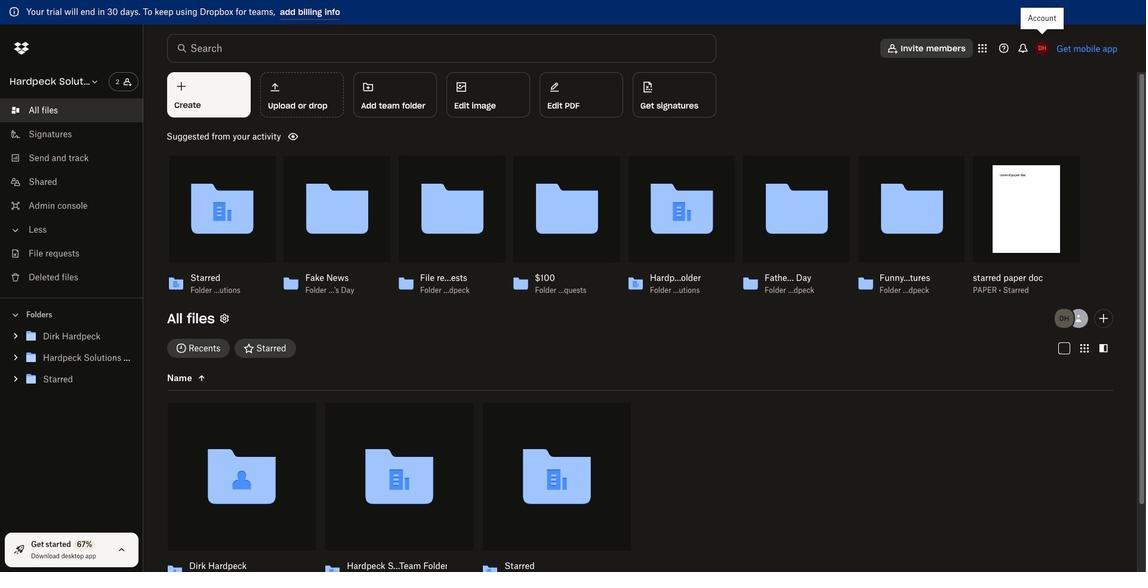 Task type: describe. For each thing, give the bounding box(es) containing it.
john@gmail.com image
[[1069, 309, 1088, 328]]

team member folder, dirk hardpeck row
[[163, 403, 316, 573]]

Search in folder "Dropbox" text field
[[190, 41, 691, 56]]

team shared folder, hardpeck solutions team folder row
[[321, 403, 474, 573]]

add team members image
[[1097, 312, 1111, 326]]

team shared folder, starred row
[[478, 403, 631, 573]]



Task type: locate. For each thing, give the bounding box(es) containing it.
alert
[[0, 0, 1146, 24]]

list
[[0, 91, 143, 298]]

group
[[0, 324, 143, 399]]

dropbox image
[[10, 36, 33, 60]]

list item
[[0, 99, 143, 122]]

less image
[[10, 225, 21, 236]]



Task type: vqa. For each thing, say whether or not it's contained in the screenshot.
topmost transfer
no



